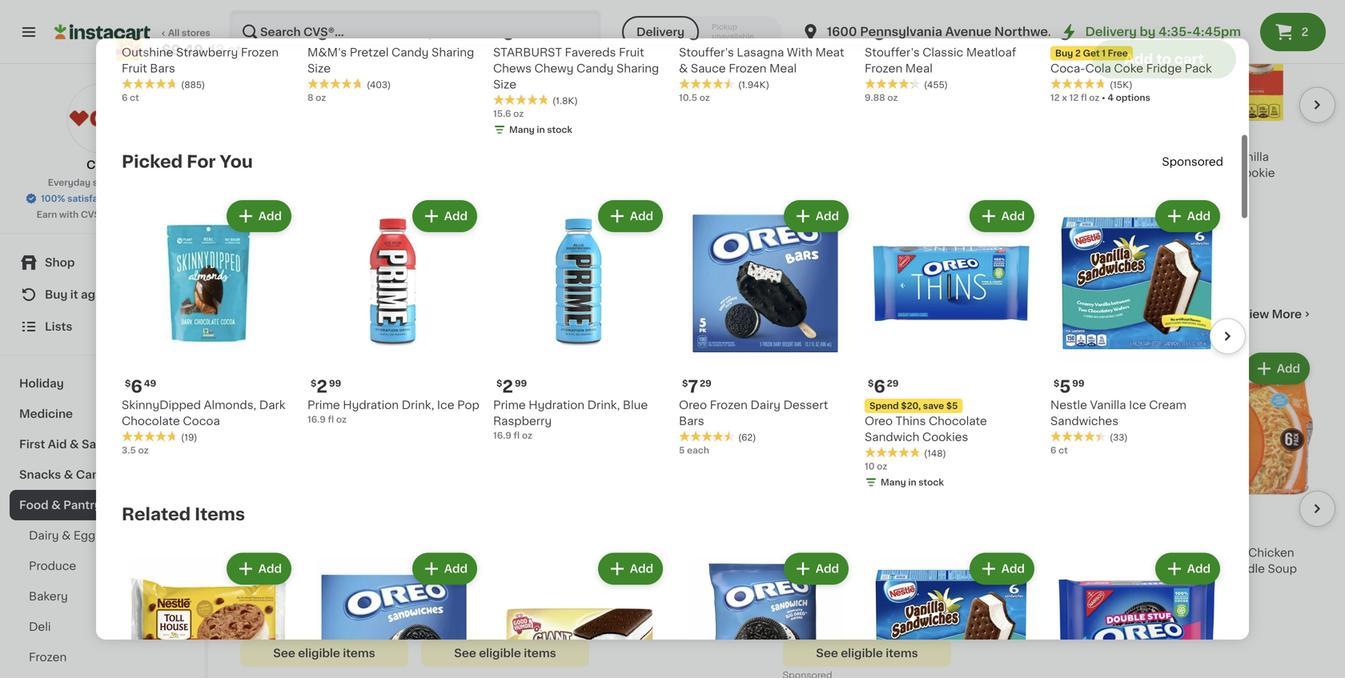 Task type: describe. For each thing, give the bounding box(es) containing it.
related
[[122, 506, 191, 523]]

100%
[[41, 194, 65, 203]]

49
[[144, 379, 156, 388]]

1 horizontal spatial $5
[[946, 402, 958, 410]]

all stores
[[168, 28, 210, 37]]

6 ct for outshine strawberry frozen fruit bars
[[122, 93, 139, 102]]

shop
[[45, 257, 75, 268]]

uncrustables
[[302, 151, 376, 162]]

0 vertical spatial 4
[[1108, 93, 1114, 102]]

16.9 for prime hydration drink, ice pop
[[307, 415, 326, 424]]

save for pop-tarts toaster pastries, breakfast foods, kids snacks, frosted strawberry
[[475, 549, 496, 558]]

9.88 oz
[[865, 93, 898, 102]]

add to cart button
[[1092, 42, 1236, 80]]

1 vertical spatial pebbles
[[240, 579, 293, 590]]

0 vertical spatial fl
[[1081, 93, 1087, 102]]

$ for skinnydipped almonds, dark chocolate cocoa
[[125, 379, 131, 388]]

(226)
[[661, 581, 685, 590]]

foods,
[[478, 579, 516, 590]]

4 for 4 each
[[602, 198, 608, 206]]

see eligible items down (23)
[[816, 236, 918, 247]]

0 horizontal spatial dairy
[[29, 530, 59, 541]]

1 horizontal spatial almonds,
[[1046, 547, 1099, 558]]

x for 2
[[248, 214, 254, 222]]

cocoa inside product group
[[1025, 563, 1062, 574]]

0 horizontal spatial 3.5
[[122, 446, 136, 455]]

all
[[168, 28, 180, 37]]

fruit inside 6 starburst favereds fruit chews chewy candy sharing size
[[619, 47, 644, 58]]

size inside 6 m&m's pretzel candy sharing size
[[307, 63, 331, 74]]

toll for toll house mini vanilla chocolate chip cookie sandwiches
[[1145, 151, 1164, 162]]

0 vertical spatial pantry
[[240, 306, 299, 322]]

0 vertical spatial almonds,
[[204, 400, 256, 411]]

delivery for delivery
[[636, 26, 685, 38]]

spo nsored
[[1162, 156, 1223, 167]]

(148)
[[924, 449, 946, 458]]

gluten
[[240, 595, 278, 606]]

candy inside 6 m&m's pretzel candy sharing size
[[392, 47, 429, 58]]

chicken
[[1248, 547, 1294, 558]]

$9.49
[[162, 63, 203, 77]]

raspberry
[[493, 416, 552, 427]]

item carousel region containing smucker's uncrustables peanut butter & grape jelly sandwich
[[240, 0, 1336, 279]]

prime hydration drink, blue raspberry 16.9 fl oz
[[493, 400, 648, 440]]

classic
[[923, 47, 963, 58]]

stock for oreo thins chocolate sandwich cookies
[[919, 478, 944, 487]]

3.5 inside product group
[[964, 594, 978, 602]]

buy for post pebbles fruity pebbles breakfast cereal, gluten free, kids snacks, small cereal box
[[245, 549, 263, 558]]

9.3 oz
[[964, 198, 991, 206]]

99 for nestle vanilla ice cream sandwiches
[[1072, 379, 1085, 388]]

4 for 4 x 2 oz
[[240, 214, 246, 222]]

instacart logo image
[[54, 22, 151, 42]]

16.9 for prime hydration drink, blue raspberry
[[493, 431, 512, 440]]

cereal, for kids
[[853, 579, 893, 590]]

12 inside product group
[[421, 626, 431, 634]]

service type group
[[622, 16, 782, 48]]

2 horizontal spatial save
[[923, 402, 944, 410]]

(40) for post pebbles fruity pebbles breakfast cereal, gluten free, kids snacks, small cereal box
[[299, 613, 318, 622]]

12 left • on the top right
[[1069, 93, 1079, 102]]

hydration for pop
[[343, 400, 399, 411]]

fridge
[[1146, 63, 1182, 74]]

nissin
[[1145, 547, 1179, 558]]

each for 4 each
[[610, 198, 633, 206]]

12 ct for toll house mini vanilla chocolate chip cookie sandwiches
[[1145, 214, 1166, 222]]

spo
[[1162, 156, 1184, 167]]

$9.49 element
[[1145, 128, 1313, 149]]

0 horizontal spatial 3.5 oz
[[122, 446, 149, 455]]

$ for oreo frozen dairy dessert bars
[[682, 379, 688, 388]]

bars inside oreo frozen dairy dessert bars
[[679, 416, 704, 427]]

buy inside 'link'
[[45, 289, 68, 300]]

product group containing pop-tarts toaster pastries, breakfast foods, kids snacks, frosted strawberry
[[421, 349, 589, 667]]

tarts
[[448, 563, 475, 574]]

lasagna
[[737, 47, 784, 58]]

see eligible items for frosted flakes breakfast cereal, kids cereal, family breakfast, original
[[816, 648, 918, 659]]

& left eggs
[[62, 530, 71, 541]]

$ 2 99 for prime hydration drink, blue raspberry
[[496, 378, 527, 395]]

2 inside 9 buy 2 get 1 free coca-cola coke fridge pack
[[1075, 49, 1081, 58]]

drink, for blue
[[587, 400, 620, 411]]

hydration for raspberry
[[529, 400, 585, 411]]

1 horizontal spatial 1
[[290, 549, 294, 558]]

5 for 5 stouffer's classic meatloaf frozen meal
[[874, 26, 885, 43]]

again
[[81, 289, 113, 300]]

(15k)
[[1110, 81, 1133, 89]]

toll for toll house mini vanilla chocolate chip cookie sandwiches $9.49
[[162, 45, 187, 59]]

1 vertical spatial pantry
[[63, 500, 102, 511]]

butter
[[283, 167, 318, 178]]

mini for toll house mini vanilla chocolate chip cookie sandwiches
[[1206, 151, 1230, 162]]

coke
[[1114, 63, 1143, 74]]

size inside 6 starburst favereds fruit chews chewy candy sharing size
[[493, 79, 516, 90]]

see for frosted flakes breakfast cereal, kids cereal, family breakfast, original
[[816, 648, 838, 659]]

see eligible items button down (23)
[[783, 228, 951, 255]]

nissin top ramen chicken flavor ramen noodle soup
[[1145, 547, 1297, 574]]

2 button
[[1260, 13, 1326, 51]]

24 oz
[[783, 626, 807, 634]]

5 each
[[679, 446, 709, 455]]

1 vertical spatial ramen
[[1182, 563, 1221, 574]]

nsored
[[1184, 156, 1223, 167]]

nestle
[[1051, 400, 1087, 411]]

0 horizontal spatial 1
[[265, 549, 269, 558]]

view more
[[1242, 308, 1302, 320]]

get inside 9 buy 2 get 1 free coca-cola coke fridge pack
[[1083, 49, 1100, 58]]

lists link
[[10, 311, 195, 343]]

$0.50
[[498, 549, 525, 558]]

0 horizontal spatial dark
[[259, 400, 285, 411]]

pantry link
[[240, 304, 299, 324]]

oreo frozen dairy dessert bars
[[679, 400, 828, 427]]

6 x 3 oz
[[1145, 594, 1179, 602]]

produce link
[[10, 551, 195, 581]]

cookie for toll house mini vanilla chocolate chip cookie sandwiches $9.49
[[441, 45, 492, 59]]

in for starburst favereds fruit chews chewy candy sharing size
[[537, 125, 545, 134]]

(19) inside product group
[[1023, 581, 1040, 590]]

ice inside prime hydration drink, ice pop 16.9 fl oz
[[437, 400, 454, 411]]

favereds
[[565, 47, 616, 58]]

lists
[[45, 321, 72, 332]]

see eligible items button down (240) in the top of the page
[[421, 228, 589, 255]]

store
[[93, 178, 116, 187]]

0 horizontal spatial soup
[[602, 563, 631, 574]]

product group containing 5
[[1051, 197, 1223, 457]]

$20,
[[901, 402, 921, 410]]

items for pop-tarts toaster pastries, breakfast foods, kids snacks, frosted strawberry
[[524, 648, 556, 659]]

cookies
[[922, 432, 968, 443]]

get inside buy 1 get 1 free post pebbles fruity pebbles breakfast cereal, gluten free, kids snacks, small cereal box
[[271, 549, 288, 558]]

thins
[[896, 416, 926, 427]]

frozen inside "link"
[[29, 652, 67, 663]]

shop link
[[10, 247, 195, 279]]

pop
[[457, 400, 479, 411]]

related items
[[122, 506, 245, 523]]

& inside 'smucker's uncrustables peanut butter & grape jelly sandwich'
[[321, 167, 330, 178]]

smucker's uncrustables peanut butter & grape jelly sandwich
[[240, 151, 397, 194]]

free inside buy 1 get 1 free post pebbles fruity pebbles breakfast cereal, gluten free, kids snacks, small cereal box
[[296, 549, 316, 558]]

many for starburst favereds fruit chews chewy candy sharing size
[[509, 125, 535, 134]]

0 vertical spatial ramen
[[1206, 547, 1245, 558]]

earn
[[37, 210, 57, 219]]

(403)
[[367, 81, 391, 89]]

stouffer's for 5 stouffer's lasagna with meat & sauce frozen meal
[[679, 47, 734, 58]]

holiday link
[[10, 368, 195, 399]]

kids inside buy 1 get 1 free post pebbles fruity pebbles breakfast cereal, gluten free, kids snacks, small cereal box
[[311, 595, 336, 606]]

ct for outshine strawberry frozen fruit bars
[[130, 93, 139, 102]]

snacks, inside buy 1 get 1 free post pebbles fruity pebbles breakfast cereal, gluten free, kids snacks, small cereal box
[[339, 595, 382, 606]]

kids inside buy any 3, save $5 frosted flakes breakfast cereal, kids cereal, family breakfast, original
[[826, 579, 850, 590]]

0 vertical spatial (19)
[[181, 433, 197, 442]]

frozen inside the 5 outshine strawberry frozen fruit bars
[[241, 47, 279, 58]]

oz inside prime hydration drink, ice pop 16.9 fl oz
[[336, 415, 347, 424]]

12 down coca-
[[1051, 93, 1060, 102]]

$3.39 element
[[1145, 524, 1313, 545]]

vanilla inside the 'nestle vanilla ice cream sandwiches'
[[1090, 400, 1126, 411]]

6 left 49 at the left bottom of page
[[131, 378, 142, 395]]

everyday
[[48, 178, 91, 187]]

pretzel
[[350, 47, 389, 58]]

frozen inside 5 stouffer's classic meatloaf frozen meal
[[865, 63, 903, 74]]

chip for toll house mini vanilla chocolate chip cookie sandwiches
[[1206, 167, 1233, 178]]

(357)
[[480, 613, 504, 622]]

see eligible items button for post pebbles fruity pebbles breakfast cereal, gluten free, kids snacks, small cereal box
[[240, 640, 408, 667]]

view more link
[[1242, 306, 1313, 322]]

6 inside 6 m&m's pretzel candy sharing size
[[317, 26, 328, 43]]

original
[[843, 595, 886, 606]]

many for oreo thins chocolate sandwich cookies
[[881, 478, 906, 487]]

delivery for delivery by 4:35-4:45pm
[[1085, 26, 1137, 38]]

breakfast inside buy any 3, save $5 frosted flakes breakfast cereal, kids cereal, family breakfast, original
[[868, 563, 921, 574]]

eggs
[[74, 530, 102, 541]]

5 stouffer's lasagna with meat & sauce frozen meal
[[679, 26, 844, 74]]

family
[[895, 579, 932, 590]]

candy inside 6 starburst favereds fruit chews chewy candy sharing size
[[576, 63, 614, 74]]

food & pantry
[[19, 500, 102, 511]]

5 up nestle
[[1060, 378, 1071, 395]]

0 vertical spatial skinnydipped
[[122, 400, 201, 411]]

many in stock for starburst favereds fruit chews chewy candy sharing size
[[509, 125, 572, 134]]

$ for spend $20, save $5
[[868, 379, 874, 388]]

ct for toll house mini vanilla chocolate chip cookie sandwiches
[[1156, 214, 1166, 222]]

soup inside nissin top ramen chicken flavor ramen noodle soup
[[1268, 563, 1297, 574]]

food & pantry link
[[10, 490, 195, 520]]

see eligible items for post pebbles fruity pebbles breakfast cereal, gluten free, kids snacks, small cereal box
[[273, 648, 375, 659]]

3,
[[827, 549, 835, 558]]

prime for prime hydration drink, ice pop
[[307, 400, 340, 411]]

strawberry inside the 5 outshine strawberry frozen fruit bars
[[176, 47, 238, 58]]

(885)
[[181, 81, 205, 89]]

drink, for ice
[[402, 400, 434, 411]]

in for oreo thins chocolate sandwich cookies
[[908, 478, 916, 487]]

$ 2 99 for prime hydration drink, ice pop
[[311, 378, 341, 395]]

sandwiches for toll house mini vanilla chocolate chip cookie sandwiches $9.49
[[495, 45, 582, 59]]

to
[[1156, 54, 1171, 68]]

chip for toll house mini vanilla chocolate chip cookie sandwiches $9.49
[[403, 45, 437, 59]]

12 ct for pop-tarts toaster pastries, breakfast foods, kids snacks, frosted strawberry
[[421, 626, 442, 634]]

1 vertical spatial cvs®
[[81, 210, 105, 219]]

cola
[[1085, 63, 1111, 74]]

jelly
[[370, 167, 397, 178]]

sandwiches for toll house mini vanilla chocolate chip cookie sandwiches
[[1145, 183, 1213, 194]]

5 outshine strawberry frozen fruit bars
[[122, 26, 279, 74]]

see for pop-tarts toaster pastries, breakfast foods, kids snacks, frosted strawberry
[[454, 648, 476, 659]]

& right snacks
[[64, 469, 73, 480]]

see eligible items down (240) in the top of the page
[[454, 236, 556, 247]]

view
[[1242, 308, 1269, 320]]

eligible down (23)
[[841, 236, 883, 247]]

sharing inside 6 m&m's pretzel candy sharing size
[[432, 47, 474, 58]]

6 inside 6 starburst favereds fruit chews chewy candy sharing size
[[502, 26, 514, 43]]

mini for toll house mini vanilla chocolate chip cookie sandwiches $9.49
[[240, 45, 271, 59]]

dessert
[[783, 400, 828, 411]]

oreo for 7
[[679, 400, 707, 411]]

0 vertical spatial cocoa
[[183, 416, 220, 427]]

0 horizontal spatial skinnydipped almonds, dark chocolate cocoa
[[122, 400, 285, 427]]

vanilla for toll house mini vanilla chocolate chip cookie sandwiches
[[1233, 151, 1269, 162]]

10.5 oz
[[679, 93, 710, 102]]

cvs® logo image
[[67, 83, 137, 154]]

picked
[[122, 153, 183, 170]]

5 for 5 outshine strawberry frozen fruit bars
[[131, 26, 142, 43]]

11
[[240, 626, 248, 634]]

many in stock for oreo thins chocolate sandwich cookies
[[881, 478, 944, 487]]

snacks & candy
[[19, 469, 114, 480]]

2 cereal, from the left
[[783, 579, 823, 590]]

oz inside prime hydration drink, blue raspberry 16.9 fl oz
[[522, 431, 532, 440]]

1 inside 9 buy 2 get 1 free coca-cola coke fridge pack
[[1102, 49, 1106, 58]]

7
[[688, 378, 698, 395]]

sandwich inside oreo thins chocolate sandwich cookies
[[865, 432, 920, 443]]

vanilla for toll house mini vanilla chocolate chip cookie sandwiches $9.49
[[274, 45, 322, 59]]

dairy & eggs link
[[10, 520, 195, 551]]

free,
[[281, 595, 309, 606]]

$5 inside buy any 3, save $5 frosted flakes breakfast cereal, kids cereal, family breakfast, original
[[860, 549, 872, 558]]

extracare®
[[107, 210, 158, 219]]

(33)
[[1110, 433, 1128, 442]]

see eligible items for pop-tarts toaster pastries, breakfast foods, kids snacks, frosted strawberry
[[454, 648, 556, 659]]

dairy inside oreo frozen dairy dessert bars
[[751, 400, 781, 411]]

fl for pop
[[328, 415, 334, 424]]

2 vertical spatial candy
[[76, 469, 114, 480]]

10
[[865, 462, 875, 471]]

buy for frosted flakes breakfast cereal, kids cereal, family breakfast, original
[[788, 549, 806, 558]]

each for 5 each
[[687, 446, 709, 455]]

pennsylvania
[[860, 26, 942, 38]]

sharing inside 6 starburst favereds fruit chews chewy candy sharing size
[[617, 63, 659, 74]]

sandwiches inside the 'nestle vanilla ice cream sandwiches'
[[1051, 416, 1119, 427]]



Task type: vqa. For each thing, say whether or not it's contained in the screenshot.
Buy any 3, save $5 Frosted Flakes Breakfast Cereal, Kids Cereal, Family Breakfast, Original
yes



Task type: locate. For each thing, give the bounding box(es) containing it.
see eligible items button down box
[[240, 640, 408, 667]]

save for frosted flakes breakfast cereal, kids cereal, family breakfast, original
[[837, 549, 858, 558]]

0 vertical spatial house
[[191, 45, 237, 59]]

breakfast down fruity
[[295, 579, 349, 590]]

soup down chicken
[[1268, 563, 1297, 574]]

delivery inside button
[[636, 26, 685, 38]]

1 horizontal spatial pantry
[[240, 306, 299, 322]]

★★★★★
[[122, 78, 178, 90], [122, 78, 178, 90], [307, 78, 364, 90], [307, 78, 364, 90], [679, 78, 735, 90], [679, 78, 735, 90], [865, 78, 921, 90], [865, 78, 921, 90], [1051, 78, 1107, 90], [1051, 78, 1107, 90], [493, 94, 549, 106], [493, 94, 549, 106], [240, 199, 296, 210], [240, 199, 296, 210], [421, 199, 477, 210], [421, 199, 477, 210], [783, 199, 839, 210], [783, 199, 839, 210], [1145, 199, 1201, 210], [1145, 199, 1201, 210], [122, 431, 178, 442], [122, 431, 178, 442], [679, 431, 735, 442], [679, 431, 735, 442], [1051, 431, 1107, 442], [1051, 431, 1107, 442], [865, 447, 921, 458], [865, 447, 921, 458], [602, 578, 658, 590], [602, 578, 658, 590], [964, 578, 1020, 590], [964, 578, 1020, 590], [1145, 578, 1201, 590], [1145, 578, 1201, 590], [240, 610, 296, 622], [240, 610, 296, 622], [421, 610, 477, 622], [421, 610, 477, 622], [783, 610, 839, 622], [783, 610, 839, 622]]

4:45pm
[[1193, 26, 1241, 38]]

0 vertical spatial dark
[[259, 400, 285, 411]]

99 for prime hydration drink, blue raspberry
[[515, 379, 527, 388]]

buy left 3,
[[788, 549, 806, 558]]

29 for 6
[[887, 379, 899, 388]]

1 prime from the left
[[307, 400, 340, 411]]

northwest
[[994, 26, 1060, 38]]

prime inside prime hydration drink, ice pop 16.9 fl oz
[[307, 400, 340, 411]]

6 inside product group
[[1051, 446, 1056, 455]]

frosted inside buy any 3, save $5 frosted flakes breakfast cereal, kids cereal, family breakfast, original
[[783, 563, 826, 574]]

1 vertical spatial free
[[296, 549, 316, 558]]

frozen inside 5 stouffer's lasagna with meat & sauce frozen meal
[[729, 63, 767, 74]]

15.6
[[493, 109, 511, 118]]

frozen down "$ 7 29"
[[710, 400, 748, 411]]

item carousel region containing add
[[240, 343, 1336, 678]]

99 for prime hydration drink, ice pop
[[329, 379, 341, 388]]

toll inside toll house mini vanilla chocolate chip cookie sandwiches $9.49
[[162, 45, 187, 59]]

3 99 from the left
[[1072, 379, 1085, 388]]

breakfast inside buy 1 get 1 free post pebbles fruity pebbles breakfast cereal, gluten free, kids snacks, small cereal box
[[295, 579, 349, 590]]

soup up mix
[[641, 547, 670, 558]]

prime hydration drink, ice pop 16.9 fl oz
[[307, 400, 479, 424]]

sandwich
[[240, 183, 295, 194], [865, 432, 920, 443]]

1 horizontal spatial dark
[[1102, 547, 1128, 558]]

any for pop-
[[446, 549, 463, 558]]

ct down pop-
[[433, 626, 442, 634]]

sandwich inside 'smucker's uncrustables peanut butter & grape jelly sandwich'
[[240, 183, 295, 194]]

1 horizontal spatial size
[[493, 79, 516, 90]]

size down "m&m's"
[[307, 63, 331, 74]]

1 vertical spatial (40)
[[299, 613, 318, 622]]

1 horizontal spatial 6 ct
[[1051, 446, 1068, 455]]

cookie for toll house mini vanilla chocolate chip cookie sandwiches
[[1235, 167, 1275, 178]]

all stores link
[[54, 10, 211, 54]]

pop-
[[421, 563, 448, 574]]

toll inside toll house mini vanilla chocolate chip cookie sandwiches
[[1145, 151, 1164, 162]]

29 up spend
[[887, 379, 899, 388]]

house inside toll house mini vanilla chocolate chip cookie sandwiches
[[1167, 151, 1204, 162]]

buy any 3, save $5 frosted flakes breakfast cereal, kids cereal, family breakfast, original
[[783, 549, 932, 606]]

oreo thins chocolate sandwich cookies
[[865, 416, 987, 443]]

1 hydration from the left
[[343, 400, 399, 411]]

many inside item carousel region
[[881, 478, 906, 487]]

many in stock down '(148)'
[[881, 478, 944, 487]]

0 horizontal spatial in
[[537, 125, 545, 134]]

vanilla inside toll house mini vanilla chocolate chip cookie sandwiches $9.49
[[274, 45, 322, 59]]

buy up coca-
[[1055, 49, 1073, 58]]

save inside "buy any 2, save $0.50 pop-tarts toaster pastries, breakfast foods, kids snacks, frosted strawberry"
[[475, 549, 496, 558]]

6
[[317, 26, 328, 43], [502, 26, 514, 43], [122, 93, 128, 102], [421, 214, 427, 222], [131, 378, 142, 395], [874, 378, 885, 395], [1051, 446, 1056, 455], [1145, 594, 1151, 602]]

1 horizontal spatial cocoa
[[1025, 563, 1062, 574]]

fl inside prime hydration drink, ice pop 16.9 fl oz
[[328, 415, 334, 424]]

5 $ from the left
[[868, 379, 874, 388]]

see eligible items down box
[[273, 648, 375, 659]]

buy up pop-
[[426, 549, 444, 558]]

x for 3
[[1153, 594, 1158, 602]]

top
[[1182, 547, 1203, 558]]

0 vertical spatial stock
[[547, 125, 572, 134]]

sponsored badge image
[[964, 210, 1012, 219], [783, 259, 831, 268], [964, 606, 1012, 615], [783, 671, 831, 678]]

0 horizontal spatial meal
[[769, 63, 797, 74]]

2 meal from the left
[[905, 63, 933, 74]]

hydration inside prime hydration drink, blue raspberry 16.9 fl oz
[[529, 400, 585, 411]]

add inside 'button'
[[1124, 54, 1153, 68]]

items for post pebbles fruity pebbles breakfast cereal, gluten free, kids snacks, small cereal box
[[343, 648, 375, 659]]

snacks, down pastries,
[[546, 579, 589, 590]]

2 prime from the left
[[493, 400, 526, 411]]

1 horizontal spatial prime
[[493, 400, 526, 411]]

items for frosted flakes breakfast cereal, kids cereal, family breakfast, original
[[886, 648, 918, 659]]

2 stouffer's from the left
[[865, 47, 920, 58]]

x down peanut
[[248, 214, 254, 222]]

0 horizontal spatial house
[[191, 45, 237, 59]]

2 hydration from the left
[[529, 400, 585, 411]]

see eligible items down (1.07k)
[[816, 648, 918, 659]]

oz inside 'button'
[[980, 198, 991, 206]]

frozen left "m&m's"
[[241, 47, 279, 58]]

lipton soup secrets noodle soup mix
[[602, 547, 760, 574]]

3 $ from the left
[[496, 379, 502, 388]]

0 vertical spatial strawberry
[[176, 47, 238, 58]]

•
[[1102, 93, 1105, 102]]

buy up the post
[[245, 549, 263, 558]]

$ 2 99 up raspberry at the left of the page
[[496, 378, 527, 395]]

box
[[313, 611, 335, 622]]

1 horizontal spatial fruit
[[619, 47, 644, 58]]

noodle down chicken
[[1224, 563, 1265, 574]]

16.9 inside prime hydration drink, ice pop 16.9 fl oz
[[307, 415, 326, 424]]

0 vertical spatial many
[[509, 125, 535, 134]]

6 up spend
[[874, 378, 885, 395]]

sharing
[[432, 47, 474, 58], [617, 63, 659, 74]]

frosted inside "buy any 2, save $0.50 pop-tarts toaster pastries, breakfast foods, kids snacks, frosted strawberry"
[[421, 595, 464, 606]]

product group containing lipton soup secrets noodle soup mix
[[602, 349, 770, 604]]

6 ct for nestle vanilla ice cream sandwiches
[[1051, 446, 1068, 455]]

& right food
[[51, 500, 61, 511]]

breakfast for post pebbles fruity pebbles breakfast cereal, gluten free, kids snacks, small cereal box
[[295, 579, 349, 590]]

cookie
[[441, 45, 492, 59], [1235, 167, 1275, 178]]

stock down '(148)'
[[919, 478, 944, 487]]

cookie left starburst
[[441, 45, 492, 59]]

x for 12
[[1062, 93, 1067, 102]]

(40) down toll house mini vanilla chocolate chip cookie sandwiches
[[1204, 201, 1223, 210]]

ramen down $3.39 element
[[1206, 547, 1245, 558]]

sandwiches down spo
[[1145, 183, 1213, 194]]

kids down flakes
[[826, 579, 850, 590]]

post
[[240, 563, 266, 574]]

nestle vanilla ice cream sandwiches
[[1051, 400, 1187, 427]]

pack
[[1185, 63, 1212, 74]]

12 ct inside product group
[[421, 626, 442, 634]]

$ for prime hydration drink, ice pop
[[311, 379, 317, 388]]

ice left the cream
[[1129, 400, 1146, 411]]

1 horizontal spatial vanilla
[[1090, 400, 1126, 411]]

eligible for pop-tarts toaster pastries, breakfast foods, kids snacks, frosted strawberry
[[479, 648, 521, 659]]

product group containing post pebbles fruity pebbles breakfast cereal, gluten free, kids snacks, small cereal box
[[240, 349, 408, 667]]

1 ice from the left
[[437, 400, 454, 411]]

(23)
[[842, 201, 860, 210]]

save inside buy any 3, save $5 frosted flakes breakfast cereal, kids cereal, family breakfast, original
[[837, 549, 858, 558]]

ramen
[[1206, 547, 1245, 558], [1182, 563, 1221, 574]]

1 horizontal spatial sharing
[[617, 63, 659, 74]]

stouffer's down pennsylvania
[[865, 47, 920, 58]]

snacks
[[19, 469, 61, 480]]

0 vertical spatial cvs®
[[86, 159, 118, 171]]

2 $ 2 99 from the left
[[496, 378, 527, 395]]

8
[[307, 93, 313, 102]]

kids down pastries,
[[518, 579, 543, 590]]

2 horizontal spatial soup
[[1268, 563, 1297, 574]]

1 99 from the left
[[329, 379, 341, 388]]

dark inside product group
[[1102, 547, 1128, 558]]

1 drink, from the left
[[402, 400, 434, 411]]

frosted up breakfast,
[[783, 563, 826, 574]]

candy right pretzel
[[392, 47, 429, 58]]

1 horizontal spatial soup
[[641, 547, 670, 558]]

1 horizontal spatial dairy
[[751, 400, 781, 411]]

(40) inside product group
[[299, 613, 318, 622]]

meal up (455)
[[905, 63, 933, 74]]

first aid & safety
[[19, 439, 120, 450]]

$ for prime hydration drink, blue raspberry
[[496, 379, 502, 388]]

fl inside prime hydration drink, blue raspberry 16.9 fl oz
[[514, 431, 520, 440]]

oreo for spend $20, save $5
[[865, 416, 893, 427]]

2 $ from the left
[[311, 379, 317, 388]]

0 vertical spatial toll
[[162, 45, 187, 59]]

hydration
[[343, 400, 399, 411], [529, 400, 585, 411]]

eligible down (240) in the top of the page
[[479, 236, 521, 247]]

snacks, down fruity
[[339, 595, 382, 606]]

2 vertical spatial sandwiches
[[1051, 416, 1119, 427]]

1 vertical spatial 16.9
[[493, 431, 512, 440]]

save
[[923, 402, 944, 410], [475, 549, 496, 558], [837, 549, 858, 558]]

1 $ from the left
[[125, 379, 131, 388]]

1 horizontal spatial sandwich
[[865, 432, 920, 443]]

you
[[220, 153, 253, 170]]

toll house mini vanilla chocolate chip cookie sandwiches $9.49
[[162, 45, 582, 77]]

snacks, inside "buy any 2, save $0.50 pop-tarts toaster pastries, breakfast foods, kids snacks, frosted strawberry"
[[546, 579, 589, 590]]

1 horizontal spatial 3.5 oz
[[964, 594, 991, 602]]

6 ct down outshine
[[122, 93, 139, 102]]

1 horizontal spatial 12 ct
[[1145, 214, 1166, 222]]

0 vertical spatial $5
[[946, 402, 958, 410]]

0 vertical spatial frosted
[[783, 563, 826, 574]]

stouffer's inside 5 stouffer's classic meatloaf frozen meal
[[865, 47, 920, 58]]

6 $ from the left
[[1054, 379, 1060, 388]]

dairy up (62)
[[751, 400, 781, 411]]

1 horizontal spatial hydration
[[529, 400, 585, 411]]

strawberry down foods,
[[467, 595, 529, 606]]

1 horizontal spatial strawberry
[[467, 595, 529, 606]]

buy inside 9 buy 2 get 1 free coca-cola coke fridge pack
[[1055, 49, 1073, 58]]

earn with cvs® extracare®
[[37, 210, 158, 219]]

& right aid
[[70, 439, 79, 450]]

0 vertical spatial 3.5
[[122, 446, 136, 455]]

vanilla up 8
[[274, 45, 322, 59]]

drink, inside prime hydration drink, ice pop 16.9 fl oz
[[402, 400, 434, 411]]

cvs® down satisfaction
[[81, 210, 105, 219]]

vanilla down $9.49 "element"
[[1233, 151, 1269, 162]]

0 vertical spatial fruit
[[619, 47, 644, 58]]

kids inside "buy any 2, save $0.50 pop-tarts toaster pastries, breakfast foods, kids snacks, frosted strawberry"
[[518, 579, 543, 590]]

1 horizontal spatial 4
[[602, 198, 608, 206]]

1 vertical spatial vanilla
[[1233, 151, 1269, 162]]

see for post pebbles fruity pebbles breakfast cereal, gluten free, kids snacks, small cereal box
[[273, 648, 295, 659]]

drink, left blue
[[587, 400, 620, 411]]

pebbles up free,
[[269, 563, 321, 574]]

12 down toll house mini vanilla chocolate chip cookie sandwiches
[[1145, 214, 1154, 222]]

0 horizontal spatial 6 ct
[[122, 93, 139, 102]]

1600
[[827, 26, 857, 38]]

breakfast down pop-
[[421, 579, 475, 590]]

4 inside button
[[602, 198, 608, 206]]

12 ct
[[1145, 214, 1166, 222], [421, 626, 442, 634]]

5 for 5 stouffer's lasagna with meat & sauce frozen meal
[[688, 26, 699, 43]]

frozen up 9.88 oz
[[865, 63, 903, 74]]

vanilla inside toll house mini vanilla chocolate chip cookie sandwiches
[[1233, 151, 1269, 162]]

product group containing 9.3 oz
[[964, 0, 1132, 223]]

1 vertical spatial toll
[[1145, 151, 1164, 162]]

outshine
[[122, 47, 173, 58]]

toll down all
[[162, 45, 187, 59]]

2 drink, from the left
[[587, 400, 620, 411]]

ct
[[130, 93, 139, 102], [1156, 214, 1166, 222], [1059, 446, 1068, 455], [433, 626, 442, 634]]

eligible down (1.07k)
[[841, 648, 883, 659]]

6 left 3
[[1145, 594, 1151, 602]]

13.4 oz
[[783, 214, 814, 222]]

x for 6.6
[[429, 214, 435, 222]]

2 horizontal spatial 4
[[1108, 93, 1114, 102]]

dairy up the 'produce'
[[29, 530, 59, 541]]

sandwiches up chewy
[[495, 45, 582, 59]]

food
[[19, 500, 49, 511]]

item carousel region
[[240, 0, 1336, 279], [122, 191, 1246, 499], [240, 343, 1336, 678]]

toll left 'nsored'
[[1145, 151, 1164, 162]]

noodle
[[719, 547, 760, 558], [1224, 563, 1265, 574]]

1 stouffer's from the left
[[679, 47, 734, 58]]

$ inside $ 6 29
[[868, 379, 874, 388]]

2 any from the left
[[808, 549, 825, 558]]

$5 up cookies
[[946, 402, 958, 410]]

many down the 10 oz
[[881, 478, 906, 487]]

3.5 oz inside product group
[[964, 594, 991, 602]]

1 cereal, from the left
[[352, 579, 392, 590]]

1 vertical spatial $5
[[860, 549, 872, 558]]

chip down $9.49 "element"
[[1206, 167, 1233, 178]]

0 horizontal spatial vanilla
[[274, 45, 322, 59]]

cvs®
[[86, 159, 118, 171], [81, 210, 105, 219]]

99 up nestle
[[1072, 379, 1085, 388]]

2 horizontal spatial fl
[[1081, 93, 1087, 102]]

see eligible items button down (1.07k)
[[783, 640, 951, 667]]

0 vertical spatial many in stock
[[509, 125, 572, 134]]

soup down lipton
[[602, 563, 631, 574]]

99
[[329, 379, 341, 388], [515, 379, 527, 388], [1072, 379, 1085, 388]]

0 horizontal spatial any
[[446, 549, 463, 558]]

0 vertical spatial chip
[[403, 45, 437, 59]]

see eligible items down (357)
[[454, 648, 556, 659]]

item carousel region containing 6
[[122, 191, 1246, 499]]

0 horizontal spatial fl
[[328, 415, 334, 424]]

1 $ 2 99 from the left
[[311, 378, 341, 395]]

see eligible items button for pop-tarts toaster pastries, breakfast foods, kids snacks, frosted strawberry
[[421, 640, 589, 667]]

frozen inside oreo frozen dairy dessert bars
[[710, 400, 748, 411]]

save right 2,
[[475, 549, 496, 558]]

eligible for frosted flakes breakfast cereal, kids cereal, family breakfast, original
[[841, 648, 883, 659]]

chocolate inside product group
[[964, 563, 1022, 574]]

29 for 7
[[700, 379, 712, 388]]

in down oreo thins chocolate sandwich cookies on the bottom right of page
[[908, 478, 916, 487]]

0 horizontal spatial prime
[[307, 400, 340, 411]]

ice inside the 'nestle vanilla ice cream sandwiches'
[[1129, 400, 1146, 411]]

buy inside buy any 3, save $5 frosted flakes breakfast cereal, kids cereal, family breakfast, original
[[788, 549, 806, 558]]

1 vertical spatial noodle
[[1224, 563, 1265, 574]]

house down $9.49 "element"
[[1167, 151, 1204, 162]]

chocolate
[[325, 45, 400, 59], [1145, 167, 1203, 178], [122, 416, 180, 427], [929, 416, 987, 427], [964, 563, 1022, 574]]

2 ice from the left
[[1129, 400, 1146, 411]]

chewy
[[534, 63, 574, 74]]

2 horizontal spatial sandwiches
[[1145, 183, 1213, 194]]

any
[[446, 549, 463, 558], [808, 549, 825, 558]]

1600 pennsylvania avenue northwest button
[[801, 10, 1060, 54]]

1 horizontal spatial cookie
[[1235, 167, 1275, 178]]

fruit inside the 5 outshine strawberry frozen fruit bars
[[122, 63, 147, 74]]

1 vertical spatial dark
[[1102, 547, 1128, 558]]

0 horizontal spatial $5
[[860, 549, 872, 558]]

(40) for toll house mini vanilla chocolate chip cookie sandwiches
[[1204, 201, 1223, 210]]

cereal, inside buy 1 get 1 free post pebbles fruity pebbles breakfast cereal, gluten free, kids snacks, small cereal box
[[352, 579, 392, 590]]

$ inside $ 5 99
[[1054, 379, 1060, 388]]

delivery left by
[[1085, 26, 1137, 38]]

$ inside "$ 6 49"
[[125, 379, 131, 388]]

0 horizontal spatial save
[[475, 549, 496, 558]]

stock
[[547, 125, 572, 134], [919, 478, 944, 487]]

0 horizontal spatial sandwiches
[[495, 45, 582, 59]]

chocolate inside toll house mini vanilla chocolate chip cookie sandwiches $9.49
[[325, 45, 400, 59]]

drink, left pop
[[402, 400, 434, 411]]

fl
[[1081, 93, 1087, 102], [328, 415, 334, 424], [514, 431, 520, 440]]

meal
[[769, 63, 797, 74], [905, 63, 933, 74]]

eligible
[[479, 236, 521, 247], [841, 236, 883, 247], [298, 648, 340, 659], [479, 648, 521, 659], [841, 648, 883, 659]]

skinnydipped inside product group
[[964, 547, 1043, 558]]

1 vertical spatial candy
[[576, 63, 614, 74]]

2
[[1301, 26, 1309, 38], [1075, 49, 1081, 58], [256, 214, 261, 222], [317, 378, 327, 395], [502, 378, 513, 395]]

1 vertical spatial stock
[[919, 478, 944, 487]]

buy inside buy 1 get 1 free post pebbles fruity pebbles breakfast cereal, gluten free, kids snacks, small cereal box
[[245, 549, 263, 558]]

0 horizontal spatial skinnydipped
[[122, 400, 201, 411]]

2 99 from the left
[[515, 379, 527, 388]]

in down chewy
[[537, 125, 545, 134]]

skinnydipped almonds, dark chocolate cocoa inside product group
[[964, 547, 1128, 574]]

1 vertical spatial mini
[[1206, 151, 1230, 162]]

noodle inside lipton soup secrets noodle soup mix
[[719, 547, 760, 558]]

0 horizontal spatial mini
[[240, 45, 271, 59]]

3
[[1161, 594, 1166, 602]]

with
[[787, 47, 813, 58]]

stock for starburst favereds fruit chews chewy candy sharing size
[[547, 125, 572, 134]]

$ 6 29
[[868, 378, 899, 395]]

eligible down (357)
[[479, 648, 521, 659]]

frozen link
[[10, 642, 195, 673]]

eligible down box
[[298, 648, 340, 659]]

hydration inside prime hydration drink, ice pop 16.9 fl oz
[[343, 400, 399, 411]]

chip inside toll house mini vanilla chocolate chip cookie sandwiches
[[1206, 167, 1233, 178]]

6 up "m&m's"
[[317, 26, 328, 43]]

product group containing skinnydipped almonds, dark chocolate cocoa
[[964, 349, 1132, 619]]

0 horizontal spatial cereal,
[[352, 579, 392, 590]]

5 inside 5 stouffer's classic meatloaf frozen meal
[[874, 26, 885, 43]]

stouffer's up sauce
[[679, 47, 734, 58]]

house for toll house mini vanilla chocolate chip cookie sandwiches $9.49
[[191, 45, 237, 59]]

1 horizontal spatial 16.9
[[493, 431, 512, 440]]

stouffer's for 5 stouffer's classic meatloaf frozen meal
[[865, 47, 920, 58]]

ct for pop-tarts toaster pastries, breakfast foods, kids snacks, frosted strawberry
[[433, 626, 442, 634]]

breakfast for pop-tarts toaster pastries, breakfast foods, kids snacks, frosted strawberry
[[421, 579, 475, 590]]

& inside 5 stouffer's lasagna with meat & sauce frozen meal
[[679, 63, 688, 74]]

see eligible items button for frosted flakes breakfast cereal, kids cereal, family breakfast, original
[[783, 640, 951, 667]]

5 up sauce
[[688, 26, 699, 43]]

0 vertical spatial each
[[610, 198, 633, 206]]

spend
[[870, 402, 899, 410]]

bars inside the 5 outshine strawberry frozen fruit bars
[[150, 63, 175, 74]]

1 horizontal spatial ice
[[1129, 400, 1146, 411]]

oreo inside oreo frozen dairy dessert bars
[[679, 400, 707, 411]]

29 inside "$ 7 29"
[[700, 379, 712, 388]]

(40) down free,
[[299, 613, 318, 622]]

5 up outshine
[[131, 26, 142, 43]]

house for toll house mini vanilla chocolate chip cookie sandwiches
[[1167, 151, 1204, 162]]

29 inside $ 6 29
[[887, 379, 899, 388]]

medicine link
[[10, 399, 195, 429]]

1 horizontal spatial cereal,
[[783, 579, 823, 590]]

breakfast inside "buy any 2, save $0.50 pop-tarts toaster pastries, breakfast foods, kids snacks, frosted strawberry"
[[421, 579, 475, 590]]

bakery
[[29, 591, 68, 602]]

0 horizontal spatial many
[[509, 125, 535, 134]]

$5.19 element
[[421, 128, 589, 149]]

delivery by 4:35-4:45pm link
[[1060, 22, 1241, 42]]

2 horizontal spatial 99
[[1072, 379, 1085, 388]]

mix
[[634, 563, 654, 574]]

$ for nestle vanilla ice cream sandwiches
[[1054, 379, 1060, 388]]

chocolate inside toll house mini vanilla chocolate chip cookie sandwiches
[[1145, 167, 1203, 178]]

1 vertical spatial house
[[1167, 151, 1204, 162]]

strawberry
[[176, 47, 238, 58], [467, 595, 529, 606]]

1 horizontal spatial noodle
[[1224, 563, 1265, 574]]

cereal, down fruity
[[352, 579, 392, 590]]

strawberry inside "buy any 2, save $0.50 pop-tarts toaster pastries, breakfast foods, kids snacks, frosted strawberry"
[[467, 595, 529, 606]]

6.6
[[437, 214, 451, 222]]

cookie inside toll house mini vanilla chocolate chip cookie sandwiches $9.49
[[441, 45, 492, 59]]

coca-
[[1051, 63, 1085, 74]]

9.3
[[964, 198, 978, 206]]

6 down outshine
[[122, 93, 128, 102]]

1 horizontal spatial 3.5
[[964, 594, 978, 602]]

1 horizontal spatial chip
[[1206, 167, 1233, 178]]

see eligible items
[[454, 236, 556, 247], [816, 236, 918, 247], [273, 648, 375, 659], [454, 648, 556, 659], [816, 648, 918, 659]]

5 for 5 each
[[679, 446, 685, 455]]

sandwich down peanut
[[240, 183, 295, 194]]

each inside 4 each button
[[610, 198, 633, 206]]

1 horizontal spatial frosted
[[783, 563, 826, 574]]

0 vertical spatial skinnydipped almonds, dark chocolate cocoa
[[122, 400, 285, 427]]

items
[[195, 506, 245, 523]]

2 vertical spatial 4
[[240, 214, 246, 222]]

1 vertical spatial fruit
[[122, 63, 147, 74]]

any left 3,
[[808, 549, 825, 558]]

breakfast up family
[[868, 563, 921, 574]]

stouffer's
[[679, 47, 734, 58], [865, 47, 920, 58]]

prime for prime hydration drink, blue raspberry
[[493, 400, 526, 411]]

ct for nestle vanilla ice cream sandwiches
[[1059, 446, 1068, 455]]

noodle inside nissin top ramen chicken flavor ramen noodle soup
[[1224, 563, 1265, 574]]

3 cereal, from the left
[[853, 579, 893, 590]]

0 vertical spatial sharing
[[432, 47, 474, 58]]

9
[[1060, 26, 1071, 43]]

meal inside 5 stouffer's lasagna with meat & sauce frozen meal
[[769, 63, 797, 74]]

0 vertical spatial 6 ct
[[122, 93, 139, 102]]

5
[[131, 26, 142, 43], [688, 26, 699, 43], [874, 26, 885, 43], [1060, 378, 1071, 395], [679, 446, 685, 455]]

avenue
[[945, 26, 992, 38]]

fruit right favereds
[[619, 47, 644, 58]]

2 vertical spatial fl
[[514, 431, 520, 440]]

1 vertical spatial 3.5 oz
[[964, 594, 991, 602]]

free up the "coke"
[[1108, 49, 1128, 58]]

house inside toll house mini vanilla chocolate chip cookie sandwiches $9.49
[[191, 45, 237, 59]]

0 vertical spatial pebbles
[[269, 563, 321, 574]]

5 inside the 5 outshine strawberry frozen fruit bars
[[131, 26, 142, 43]]

0 horizontal spatial each
[[610, 198, 633, 206]]

1 vertical spatial cookie
[[1235, 167, 1275, 178]]

2 horizontal spatial cereal,
[[853, 579, 893, 590]]

cereal, for breakfast
[[352, 579, 392, 590]]

sandwiches
[[495, 45, 582, 59], [1145, 183, 1213, 194], [1051, 416, 1119, 427]]

fruit
[[619, 47, 644, 58], [122, 63, 147, 74]]

& down uncrustables
[[321, 167, 330, 178]]

1600 pennsylvania avenue northwest
[[827, 26, 1060, 38]]

5 down "$ 7 29"
[[679, 446, 685, 455]]

0 horizontal spatial oreo
[[679, 400, 707, 411]]

candy down safety
[[76, 469, 114, 480]]

x left 6.6
[[429, 214, 435, 222]]

any inside buy any 3, save $5 frosted flakes breakfast cereal, kids cereal, family breakfast, original
[[808, 549, 825, 558]]

0 horizontal spatial $ 2 99
[[311, 378, 341, 395]]

skinnydipped
[[122, 400, 201, 411], [964, 547, 1043, 558]]

mini inside toll house mini vanilla chocolate chip cookie sandwiches
[[1206, 151, 1230, 162]]

1 up 'cola'
[[1102, 49, 1106, 58]]

cream
[[1149, 400, 1187, 411]]

chocolate inside oreo thins chocolate sandwich cookies
[[929, 416, 987, 427]]

any for frosted
[[808, 549, 825, 558]]

0 vertical spatial bars
[[150, 63, 175, 74]]

1 horizontal spatial get
[[1083, 49, 1100, 58]]

12 ct down spo
[[1145, 214, 1166, 222]]

0 horizontal spatial 12 ct
[[421, 626, 442, 634]]

2 29 from the left
[[887, 379, 899, 388]]

4 $ from the left
[[682, 379, 688, 388]]

1 up free,
[[290, 549, 294, 558]]

smucker's
[[240, 151, 299, 162]]

1 horizontal spatial skinnydipped
[[964, 547, 1043, 558]]

fl for raspberry
[[514, 431, 520, 440]]

1 horizontal spatial save
[[837, 549, 858, 558]]

product group
[[421, 0, 589, 255], [783, 0, 951, 272], [964, 0, 1132, 223], [122, 197, 295, 457], [307, 197, 480, 426], [493, 197, 666, 442], [679, 197, 852, 457], [865, 197, 1038, 492], [1051, 197, 1223, 457], [240, 349, 408, 667], [421, 349, 589, 667], [602, 349, 770, 604], [783, 349, 951, 678], [964, 349, 1132, 619], [1145, 349, 1313, 604], [122, 550, 295, 678], [307, 550, 480, 678], [493, 550, 666, 678], [679, 550, 852, 678], [865, 550, 1038, 678], [1051, 550, 1223, 678]]

1 meal from the left
[[769, 63, 797, 74]]

eligible for post pebbles fruity pebbles breakfast cereal, gluten free, kids snacks, small cereal box
[[298, 648, 340, 659]]

6 starburst favereds fruit chews chewy candy sharing size
[[493, 26, 659, 90]]

1 horizontal spatial kids
[[518, 579, 543, 590]]

None search field
[[229, 10, 601, 54]]

6 left 6.6
[[421, 214, 427, 222]]

cvs® up everyday store prices link
[[86, 159, 118, 171]]

free inside 9 buy 2 get 1 free coca-cola coke fridge pack
[[1108, 49, 1128, 58]]

meal inside 5 stouffer's classic meatloaf frozen meal
[[905, 63, 933, 74]]

0 horizontal spatial cookie
[[441, 45, 492, 59]]

12 ct down pop-
[[421, 626, 442, 634]]

1 any from the left
[[446, 549, 463, 558]]

$ 2 99 up prime hydration drink, ice pop 16.9 fl oz
[[311, 378, 341, 395]]

get up free,
[[271, 549, 288, 558]]

cookie inside toll house mini vanilla chocolate chip cookie sandwiches
[[1235, 167, 1275, 178]]

sandwiches inside toll house mini vanilla chocolate chip cookie sandwiches $9.49
[[495, 45, 582, 59]]

fruit down outshine
[[122, 63, 147, 74]]

1 29 from the left
[[700, 379, 712, 388]]

0 vertical spatial 16.9
[[307, 415, 326, 424]]

see
[[454, 236, 476, 247], [816, 236, 838, 247], [273, 648, 295, 659], [454, 648, 476, 659], [816, 648, 838, 659]]

2 inside button
[[1301, 26, 1309, 38]]

& left sauce
[[679, 63, 688, 74]]

product group containing frosted flakes breakfast cereal, kids cereal, family breakfast, original
[[783, 349, 951, 678]]

see eligible items button down (357)
[[421, 640, 589, 667]]

buy for pop-tarts toaster pastries, breakfast foods, kids snacks, frosted strawberry
[[426, 549, 444, 558]]

add to cart
[[1124, 54, 1204, 68]]

picked for you
[[122, 153, 253, 170]]

first aid & safety link
[[10, 429, 195, 460]]

product group containing 7
[[679, 197, 852, 457]]



